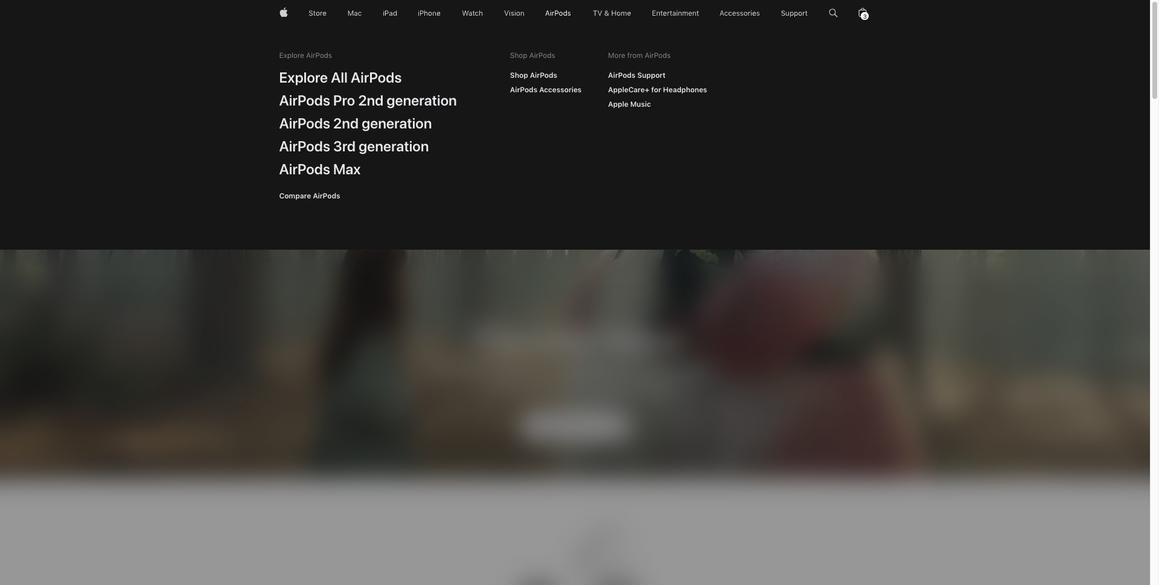 Task type: describe. For each thing, give the bounding box(es) containing it.
2 vertical spatial generation
[[359, 138, 429, 155]]

airpods inside "compare airpods" link
[[313, 192, 340, 201]]

airpods max link
[[273, 156, 368, 182]]

iphone image
[[418, 0, 441, 27]]

headphones
[[663, 86, 708, 94]]

airpods image
[[546, 0, 572, 27]]

0 vertical spatial generation
[[387, 92, 457, 109]]

more from airpods
[[608, 51, 671, 60]]

compare
[[279, 192, 311, 201]]

3rd
[[333, 138, 356, 155]]

0 vertical spatial 2nd
[[358, 92, 384, 109]]

shop for shop airpods airpods accessories
[[510, 71, 528, 80]]

shopping bag with item count : 3 image
[[859, 0, 868, 27]]

watch image
[[462, 0, 483, 27]]

support image
[[782, 0, 808, 27]]

accessories
[[540, 86, 582, 94]]

applecare+ for headphones link
[[602, 81, 714, 99]]

for
[[652, 86, 662, 94]]

accessories image
[[720, 0, 761, 27]]

shop airpods
[[510, 51, 556, 60]]

shop airpods link
[[504, 66, 564, 85]]

more
[[608, 51, 626, 60]]

explore all airpods airpods pro 2nd generation airpods 2nd generation airpods 3rd generation airpods max
[[279, 69, 457, 178]]

support
[[638, 71, 666, 80]]

compare airpods link
[[273, 187, 347, 205]]

tv and home image
[[593, 0, 632, 27]]

airpods support link
[[602, 66, 673, 85]]

apple image
[[279, 0, 288, 27]]

all
[[331, 69, 348, 86]]

airpods accessories link
[[504, 81, 589, 99]]

explore for explore airpods
[[279, 51, 304, 60]]

search apple.com image
[[829, 0, 838, 27]]

explore airpods element
[[273, 64, 464, 205]]



Task type: vqa. For each thing, say whether or not it's contained in the screenshot.
the top 2nd
yes



Task type: locate. For each thing, give the bounding box(es) containing it.
shop airpods airpods accessories
[[510, 71, 582, 94]]

2 explore from the top
[[279, 69, 328, 86]]

pro
[[333, 92, 355, 109]]

airpods pro 2nd generation link
[[273, 87, 464, 114]]

1 vertical spatial shop
[[510, 71, 528, 80]]

explore down apple image
[[279, 51, 304, 60]]

ipad image
[[383, 0, 397, 27]]

explore all airpods link
[[273, 64, 409, 91]]

shop down shop airpods
[[510, 71, 528, 80]]

mac image
[[348, 0, 362, 27]]

0 vertical spatial explore
[[279, 51, 304, 60]]

explore down the explore airpods
[[279, 69, 328, 86]]

shop up shop airpods 'link'
[[510, 51, 528, 60]]

0 vertical spatial shop
[[510, 51, 528, 60]]

explore inside 'explore all airpods airpods pro 2nd generation airpods 2nd generation airpods 3rd generation airpods max'
[[279, 69, 328, 86]]

2nd up "3rd"
[[333, 115, 359, 132]]

1 vertical spatial 2nd
[[333, 115, 359, 132]]

1 vertical spatial generation
[[362, 115, 432, 132]]

airpods inside airpods support applecare+ for headphones apple music
[[608, 71, 636, 80]]

explore airpods
[[279, 51, 332, 60]]

airpods 3rd generation link
[[273, 133, 436, 159]]

2nd right pro
[[358, 92, 384, 109]]

shop inside "shop airpods airpods accessories"
[[510, 71, 528, 80]]

1 explore from the top
[[279, 51, 304, 60]]

shop airpods element
[[504, 66, 589, 99]]

explore for explore all airpods airpods pro 2nd generation airpods 2nd generation airpods 3rd generation airpods max
[[279, 69, 328, 86]]

apple
[[608, 100, 629, 109]]

main content
[[0, 0, 1151, 586]]

1 vertical spatial explore
[[279, 69, 328, 86]]

apple music link
[[602, 95, 658, 114]]

2nd
[[358, 92, 384, 109], [333, 115, 359, 132]]

explore
[[279, 51, 304, 60], [279, 69, 328, 86]]

from
[[628, 51, 643, 60]]

airpods support applecare+ for headphones apple music
[[608, 71, 708, 109]]

shop for shop airpods
[[510, 51, 528, 60]]

airpods 2nd generation link
[[273, 110, 439, 137]]

compare airpods
[[279, 192, 340, 201]]

1 shop from the top
[[510, 51, 528, 60]]

max
[[333, 161, 361, 178]]

generation
[[387, 92, 457, 109], [362, 115, 432, 132], [359, 138, 429, 155]]

shop
[[510, 51, 528, 60], [510, 71, 528, 80]]

store image
[[309, 0, 327, 27]]

airpods
[[306, 51, 332, 60], [530, 51, 556, 60], [645, 51, 671, 60], [351, 69, 402, 86], [530, 71, 557, 80], [608, 71, 636, 80], [510, 86, 538, 94], [279, 92, 330, 109], [279, 115, 330, 132], [279, 138, 330, 155], [279, 161, 330, 178], [313, 192, 340, 201]]

vision image
[[504, 0, 525, 27]]

more from airpods element
[[602, 66, 714, 114]]

applecare+
[[608, 86, 650, 94]]

entertainment image
[[653, 0, 699, 27]]

music
[[631, 100, 651, 109]]

2 shop from the top
[[510, 71, 528, 80]]



